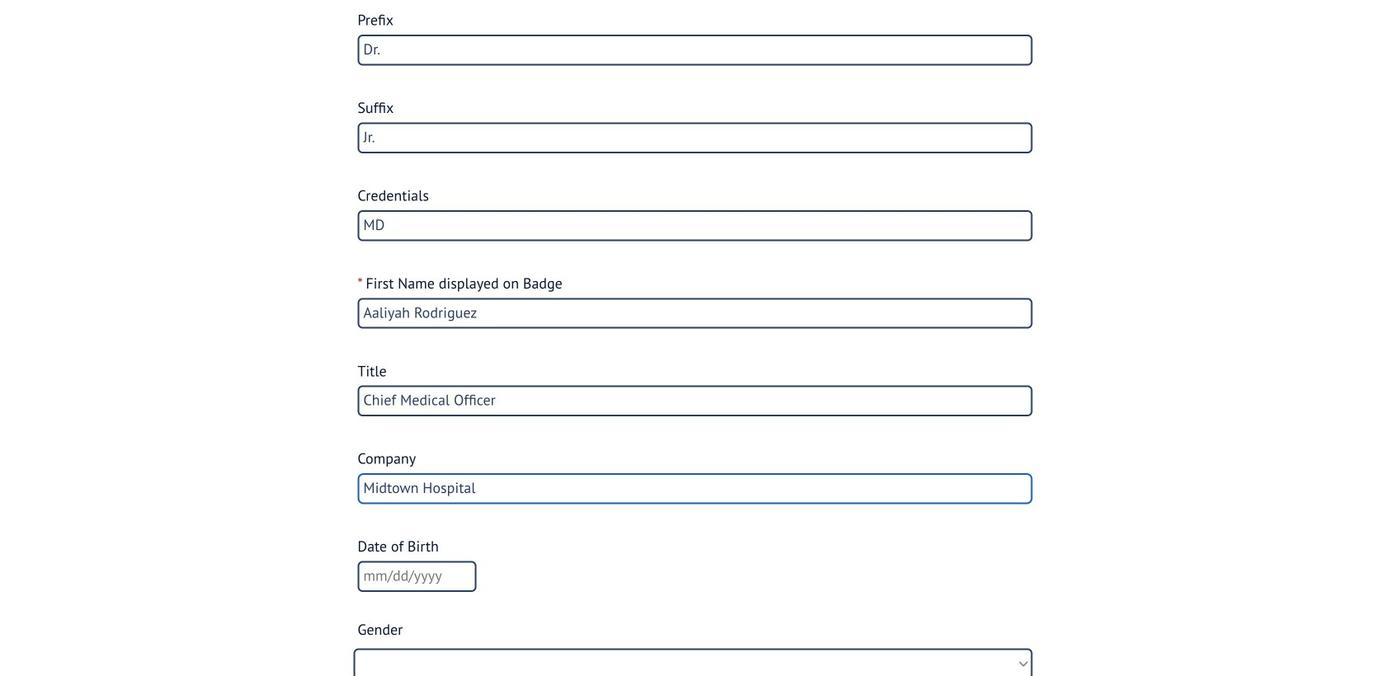 Task type: vqa. For each thing, say whether or not it's contained in the screenshot.
LAST NAME "text box"
no



Task type: describe. For each thing, give the bounding box(es) containing it.
Suffix text field
[[358, 122, 1033, 153]]

First Name displayed on Badge text field
[[358, 298, 1033, 329]]

mm/dd/yyyy text field
[[358, 561, 476, 592]]



Task type: locate. For each thing, give the bounding box(es) containing it.
Credentials text field
[[358, 210, 1033, 241]]

Prefix text field
[[358, 35, 1033, 65]]

Company text field
[[358, 474, 1033, 505]]

Title text field
[[358, 386, 1033, 417]]



